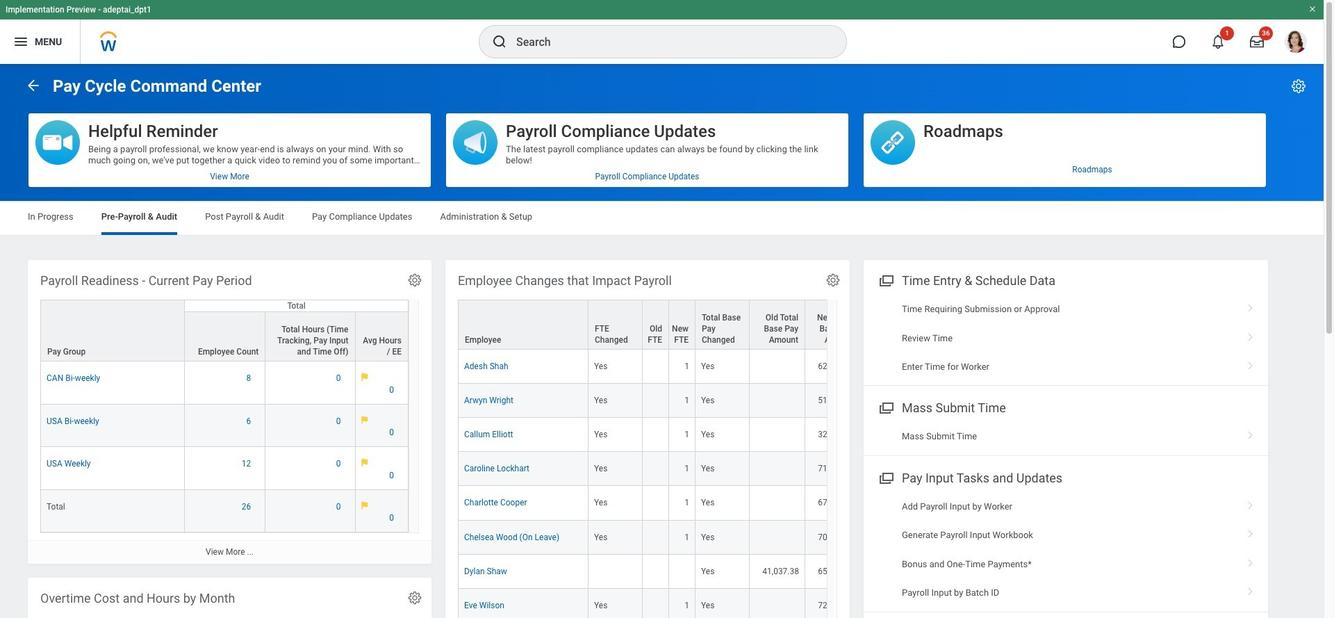 Task type: describe. For each thing, give the bounding box(es) containing it.
4 column header from the left
[[670, 300, 696, 350]]

employee changes that impact payroll element
[[446, 260, 1335, 618]]

list for 1st menu group icon from the bottom of the page
[[864, 492, 1269, 607]]

5 chevron right image from the top
[[1242, 554, 1261, 568]]

the average hours per employee is less than 40.  all hours might not be submitted for the current open pay period. image for second the average hours per employee is less than 40.  all hours might not be submitted for the current open pay period. element from the bottom of the payroll readiness - current pay period element
[[361, 458, 368, 467]]

1 the average hours per employee is less than 40.  all hours might not be submitted for the current open pay period. image from the top
[[361, 416, 368, 424]]

Search Workday  search field
[[517, 26, 818, 57]]

close environment banner image
[[1309, 5, 1318, 13]]

configure payroll readiness - current pay period image
[[407, 273, 423, 288]]

1 menu group image from the top
[[877, 398, 896, 417]]

previous page image
[[25, 77, 42, 94]]

3 column header from the left
[[643, 300, 670, 350]]

4 chevron right image from the top
[[1242, 525, 1261, 539]]

profile logan mcneil image
[[1286, 31, 1308, 56]]

3 chevron right image from the top
[[1242, 496, 1261, 510]]

2 menu group image from the top
[[877, 468, 896, 487]]

notifications large image
[[1212, 35, 1226, 49]]

2 column header from the left
[[589, 300, 643, 350]]



Task type: vqa. For each thing, say whether or not it's contained in the screenshot.
Configure Payroll Readiness - Current Pay Period icon
yes



Task type: locate. For each thing, give the bounding box(es) containing it.
justify image
[[13, 33, 29, 50]]

1 vertical spatial the average hours per employee is less than 40.  all hours might not be submitted for the current open pay period. image
[[361, 501, 368, 510]]

2 vertical spatial chevron right image
[[1242, 583, 1261, 597]]

1 column header from the left
[[458, 300, 589, 350]]

0 vertical spatial chevron right image
[[1242, 328, 1261, 342]]

menu group image
[[877, 270, 896, 289]]

configure overtime cost and hours by month image
[[407, 590, 423, 606]]

list
[[864, 295, 1269, 381], [864, 492, 1269, 607]]

5 column header from the left
[[696, 300, 750, 350]]

the average hours per employee is less than 40.  all hours might not be submitted for the current open pay period. image
[[361, 373, 368, 381], [361, 458, 368, 467]]

2 chevron right image from the top
[[1242, 357, 1261, 371]]

2 the average hours per employee is less than 40.  all hours might not be submitted for the current open pay period. image from the top
[[361, 458, 368, 467]]

list for menu group image
[[864, 295, 1269, 381]]

2 chevron right image from the top
[[1242, 427, 1261, 440]]

main content
[[0, 64, 1335, 618]]

tab list
[[14, 202, 1311, 235]]

cell
[[643, 350, 670, 384], [750, 350, 806, 384], [643, 384, 670, 418], [750, 384, 806, 418], [643, 418, 670, 452], [750, 418, 806, 452], [643, 452, 670, 486], [750, 452, 806, 486], [643, 486, 670, 520], [750, 486, 806, 520], [643, 520, 670, 555], [750, 520, 806, 555], [589, 555, 643, 589], [643, 555, 670, 589], [670, 555, 696, 589], [643, 589, 670, 618], [750, 589, 806, 618]]

banner
[[0, 0, 1324, 64]]

inbox large image
[[1251, 35, 1265, 49]]

1 list from the top
[[864, 295, 1269, 381]]

1 the average hours per employee is less than 40.  all hours might not be submitted for the current open pay period. image from the top
[[361, 373, 368, 381]]

row
[[40, 300, 409, 362], [458, 300, 1335, 350], [40, 312, 409, 362], [458, 350, 1335, 384], [40, 362, 409, 404], [458, 384, 1335, 418], [40, 404, 409, 447], [458, 418, 1335, 452], [40, 447, 409, 490], [458, 452, 1335, 486], [458, 486, 1335, 520], [40, 490, 409, 533], [458, 520, 1335, 555], [458, 555, 1335, 589], [458, 589, 1335, 618]]

configure employee changes that impact payroll image
[[826, 273, 841, 288]]

0 vertical spatial menu group image
[[877, 398, 896, 417]]

1 vertical spatial the average hours per employee is less than 40.  all hours might not be submitted for the current open pay period. image
[[361, 458, 368, 467]]

6 column header from the left
[[750, 300, 806, 350]]

1 vertical spatial list
[[864, 492, 1269, 607]]

chevron right image
[[1242, 328, 1261, 342], [1242, 357, 1261, 371], [1242, 583, 1261, 597]]

0 vertical spatial the average hours per employee is less than 40.  all hours might not be submitted for the current open pay period. image
[[361, 416, 368, 424]]

the average hours per employee is less than 40.  all hours might not be submitted for the current open pay period. image for 1st the average hours per employee is less than 40.  all hours might not be submitted for the current open pay period. element from the top of the payroll readiness - current pay period element
[[361, 373, 368, 381]]

3 chevron right image from the top
[[1242, 583, 1261, 597]]

1 the average hours per employee is less than 40.  all hours might not be submitted for the current open pay period. element from the top
[[361, 373, 403, 395]]

menu group image
[[877, 398, 896, 417], [877, 468, 896, 487]]

0 vertical spatial the average hours per employee is less than 40.  all hours might not be submitted for the current open pay period. image
[[361, 373, 368, 381]]

0 vertical spatial list
[[864, 295, 1269, 381]]

2 the average hours per employee is less than 40.  all hours might not be submitted for the current open pay period. element from the top
[[361, 416, 403, 438]]

total element
[[47, 499, 65, 512]]

2 list from the top
[[864, 492, 1269, 607]]

2 the average hours per employee is less than 40.  all hours might not be submitted for the current open pay period. image from the top
[[361, 501, 368, 510]]

configure this page image
[[1291, 78, 1308, 95]]

chevron right image
[[1242, 299, 1261, 313], [1242, 427, 1261, 440], [1242, 496, 1261, 510], [1242, 525, 1261, 539], [1242, 554, 1261, 568]]

column header
[[458, 300, 589, 350], [589, 300, 643, 350], [643, 300, 670, 350], [670, 300, 696, 350], [696, 300, 750, 350], [750, 300, 806, 350]]

3 the average hours per employee is less than 40.  all hours might not be submitted for the current open pay period. element from the top
[[361, 458, 403, 481]]

the average hours per employee is less than 40.  all hours might not be submitted for the current open pay period. element
[[361, 373, 403, 395], [361, 416, 403, 438], [361, 458, 403, 481], [361, 501, 403, 524]]

1 vertical spatial menu group image
[[877, 468, 896, 487]]

payroll readiness - current pay period element
[[28, 260, 432, 564]]

search image
[[492, 33, 508, 50]]

the average hours per employee is less than 40.  all hours might not be submitted for the current open pay period. image
[[361, 416, 368, 424], [361, 501, 368, 510]]

4 the average hours per employee is less than 40.  all hours might not be submitted for the current open pay period. element from the top
[[361, 501, 403, 524]]

1 chevron right image from the top
[[1242, 328, 1261, 342]]

1 vertical spatial chevron right image
[[1242, 357, 1261, 371]]

1 chevron right image from the top
[[1242, 299, 1261, 313]]



